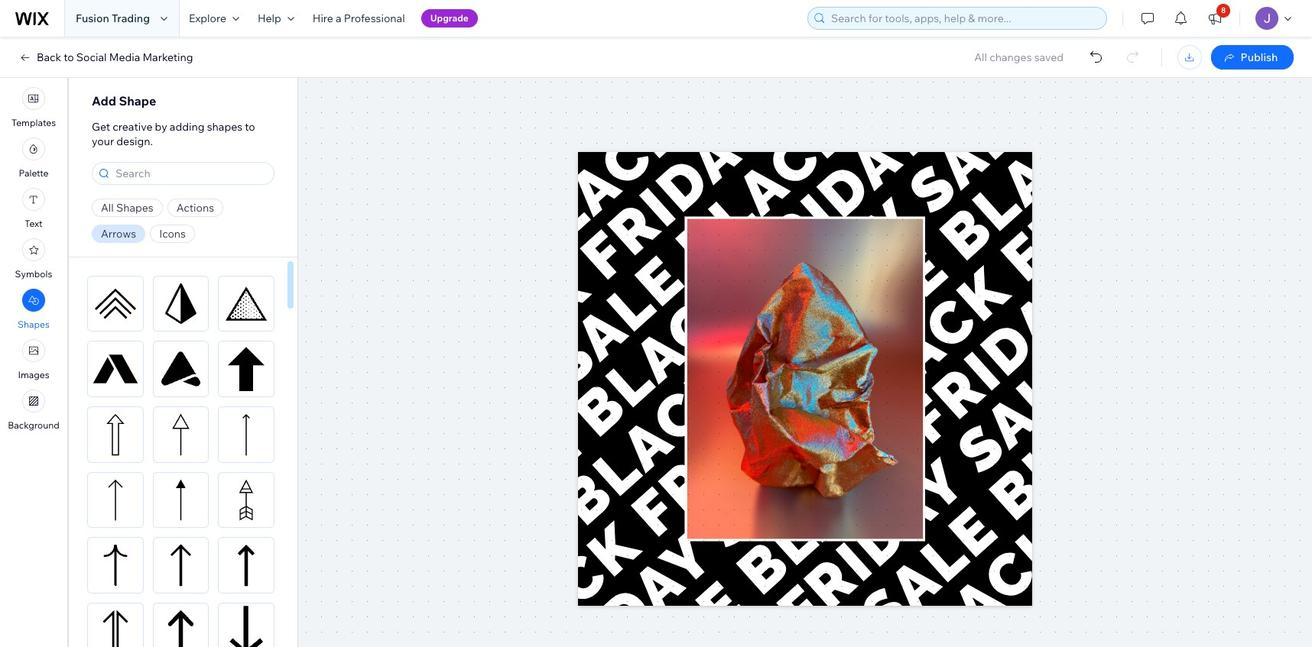Task type: vqa. For each thing, say whether or not it's contained in the screenshot.
8 button
yes



Task type: locate. For each thing, give the bounding box(es) containing it.
professional
[[344, 11, 405, 25]]

get
[[92, 120, 110, 134]]

templates button
[[11, 87, 56, 128]]

creative
[[113, 120, 153, 134]]

all
[[974, 50, 987, 64], [101, 201, 114, 215]]

all up arrows
[[101, 201, 114, 215]]

1 vertical spatial to
[[245, 120, 255, 134]]

text button
[[22, 188, 45, 229]]

menu containing templates
[[0, 83, 67, 436]]

1 vertical spatial all
[[101, 201, 114, 215]]

shapes button
[[18, 289, 50, 330]]

fusion
[[76, 11, 109, 25]]

1 horizontal spatial shapes
[[116, 201, 153, 215]]

hire a professional
[[313, 11, 405, 25]]

upgrade
[[430, 12, 469, 24]]

arrows
[[101, 227, 136, 241]]

8 button
[[1198, 0, 1232, 37]]

add shape
[[92, 93, 156, 109]]

adding
[[170, 120, 205, 134]]

to right back
[[64, 50, 74, 64]]

back
[[37, 50, 61, 64]]

8
[[1221, 5, 1226, 15]]

all for all changes saved
[[974, 50, 987, 64]]

hire
[[313, 11, 333, 25]]

design.
[[116, 135, 153, 148]]

text
[[25, 218, 43, 229]]

shapes up images button
[[18, 319, 50, 330]]

all left changes
[[974, 50, 987, 64]]

marketing
[[143, 50, 193, 64]]

images
[[18, 369, 49, 381]]

menu
[[0, 83, 67, 436]]

fusion trading
[[76, 11, 150, 25]]

symbols button
[[15, 239, 52, 280]]

1 horizontal spatial to
[[245, 120, 255, 134]]

shapes up arrows
[[116, 201, 153, 215]]

Search field
[[111, 163, 269, 184]]

all shapes
[[101, 201, 153, 215]]

to
[[64, 50, 74, 64], [245, 120, 255, 134]]

0 horizontal spatial all
[[101, 201, 114, 215]]

social
[[76, 50, 107, 64]]

palette
[[19, 167, 49, 179]]

back to social media marketing
[[37, 50, 193, 64]]

0 horizontal spatial shapes
[[18, 319, 50, 330]]

add
[[92, 93, 116, 109]]

1 horizontal spatial all
[[974, 50, 987, 64]]

shapes
[[207, 120, 242, 134]]

media
[[109, 50, 140, 64]]

shapes
[[116, 201, 153, 215], [18, 319, 50, 330]]

back to social media marketing button
[[18, 50, 193, 64]]

0 vertical spatial to
[[64, 50, 74, 64]]

0 vertical spatial all
[[974, 50, 987, 64]]

actions
[[176, 201, 214, 215]]

to right shapes
[[245, 120, 255, 134]]



Task type: describe. For each thing, give the bounding box(es) containing it.
Search for tools, apps, help & more... field
[[827, 8, 1102, 29]]

publish
[[1241, 50, 1278, 64]]

publish button
[[1211, 45, 1294, 70]]

changes
[[990, 50, 1032, 64]]

hire a professional link
[[303, 0, 414, 37]]

shape
[[119, 93, 156, 109]]

0 horizontal spatial to
[[64, 50, 74, 64]]

symbols
[[15, 268, 52, 280]]

by
[[155, 120, 167, 134]]

background
[[8, 420, 60, 431]]

a
[[336, 11, 342, 25]]

trading
[[112, 11, 150, 25]]

1 vertical spatial shapes
[[18, 319, 50, 330]]

background button
[[8, 390, 60, 431]]

all for all shapes
[[101, 201, 114, 215]]

help button
[[248, 0, 303, 37]]

your
[[92, 135, 114, 148]]

palette button
[[19, 138, 49, 179]]

templates
[[11, 117, 56, 128]]

0 vertical spatial shapes
[[116, 201, 153, 215]]

explore
[[189, 11, 226, 25]]

help
[[258, 11, 281, 25]]

get creative by adding shapes to your design.
[[92, 120, 255, 148]]

upgrade button
[[421, 9, 478, 28]]

images button
[[18, 339, 49, 381]]

all changes saved
[[974, 50, 1064, 64]]

saved
[[1034, 50, 1064, 64]]

icons
[[159, 227, 186, 241]]

to inside get creative by adding shapes to your design.
[[245, 120, 255, 134]]



